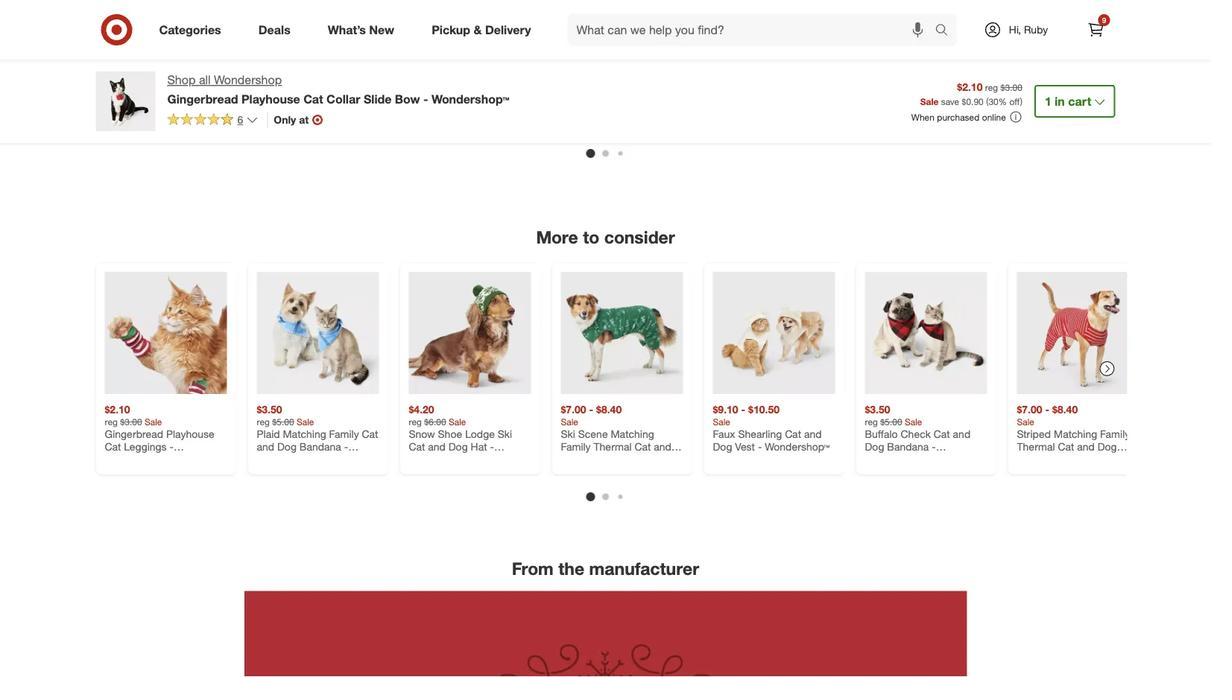 Task type: describe. For each thing, give the bounding box(es) containing it.
purchased
[[937, 111, 980, 123]]

sale inside $2.10 reg $3.00 sale save $ 0.90 ( 30 % off )
[[920, 96, 939, 107]]

6 link
[[167, 112, 258, 130]]

5 add from the left
[[1024, 105, 1041, 116]]

playhouse inside $2.80 reg $4.00 sale gingerbread playhouse ornament wand cat toy - wondershop™
[[774, 62, 823, 75]]

the
[[558, 558, 584, 579]]

cat inside $9.10 - $10.50 sale faux shearling cat and dog vest - wondershop™
[[785, 427, 801, 440]]

cart for 7.5' pre-lit glitter flocked indexed balsam fir artificial christmas tree pure white lights - wondershop™
[[1054, 105, 1072, 116]]

cat inside shop all wondershop gingerbread playhouse cat collar slide bow - wondershop™
[[303, 92, 323, 106]]

- inside $2.80 reg $4.00 sale gingerbread playhouse ornament wand cat toy - wondershop™
[[830, 75, 834, 88]]

%
[[999, 96, 1007, 107]]

$
[[962, 96, 966, 107]]

$3.50 reg $5.00 sale for buffalo check cat and dog bandana - wondershop™ - black/red - one size fits most image
[[865, 403, 922, 427]]

when
[[911, 111, 935, 123]]

wondershop™ inside $2.80 reg $4.00 sale gingerbread playhouse ornament wand cat toy - wondershop™
[[713, 88, 778, 101]]

sale inside $4.20 reg $6.00 sale
[[449, 416, 466, 427]]

in
[[1055, 94, 1065, 108]]

gingerbread playhouse ornament wand cat toy - wondershop™ image
[[713, 0, 835, 28]]

$9.10 for gingerbread
[[409, 37, 434, 50]]

glitter
[[1068, 50, 1096, 63]]

1 in cart for gingerbread playhouse cat collar slide bow - wondershop™ element
[[1045, 94, 1092, 108]]

$20.00 inside $2.10 - $20.00 select items on sale gingerbread playhouse pet collection - wondershop™
[[900, 37, 932, 50]]

30
[[989, 96, 999, 107]]

what's
[[328, 22, 366, 37]]

2 $2.10 reg $3.00 sale gingerbread playhouse cat leggings - wondershop™ from the top
[[105, 403, 214, 466]]

toy
[[811, 75, 827, 88]]

shop all wondershop gingerbread playhouse cat collar slide bow - wondershop™
[[167, 73, 510, 106]]

add to cart button for leggings
[[105, 98, 166, 122]]

cart down christmas
[[1068, 94, 1092, 108]]

consider
[[604, 227, 675, 247]]

select
[[865, 50, 890, 62]]

reg inside $2.80 reg $4.00 sale gingerbread playhouse ornament wand cat toy - wondershop™
[[713, 50, 726, 62]]

search
[[928, 24, 964, 38]]

1 $2.10 reg $3.00 sale gingerbread playhouse cat leggings - wondershop™ from the top
[[105, 37, 214, 101]]

gingerbread playhouse pet collection - wondershop™ image
[[865, 0, 987, 28]]

add to cart for gingerbread
[[872, 105, 920, 116]]

shearling
[[738, 427, 782, 440]]

playhouse inside $9.10 - $10.50 sale gingerbread playhouse cat and dog fleece - wondershop™ cream
[[470, 62, 519, 75]]

add for leggings
[[111, 105, 128, 116]]

$7.00 - $8.40 sale for ski scene matching family thermal cat and dog pajamas - wondershop™ - green image
[[561, 403, 622, 427]]

ornament
[[713, 75, 760, 88]]

pickup & delivery link
[[419, 13, 550, 46]]

gingerbread inside $2.10 - $20.00 select items on sale gingerbread playhouse pet collection - wondershop™
[[865, 62, 923, 75]]

sale inside $9.10 - $10.50 sale faux shearling cat and dog vest - wondershop™
[[713, 416, 730, 427]]

$3.50 reg $5.00 sale for plaid matching family cat and dog bandana - wondershop™ - one size fits most "image"
[[257, 403, 314, 427]]

wondershop™ inside shop all wondershop gingerbread playhouse cat collar slide bow - wondershop™
[[431, 92, 510, 106]]

$3.50 for buffalo check cat and dog bandana - wondershop™ - black/red - one size fits most image
[[865, 403, 890, 416]]

delivery
[[485, 22, 531, 37]]

wondershop™ inside $2.10 - $20.00 select items on sale gingerbread playhouse pet collection - wondershop™
[[865, 88, 930, 101]]

manufacturer
[[589, 558, 699, 579]]

$9.10 for faux
[[713, 403, 738, 416]]

off
[[1009, 96, 1020, 107]]

$4.20
[[409, 403, 434, 416]]

gingerbread playhouse 2 story cat scratcher - wondershop™ image
[[561, 0, 683, 28]]

$9.10 - $10.50 sale gingerbread playhouse cat and dog fleece - wondershop™ cream
[[409, 37, 519, 101]]

$20.00 gingerbread playhouse 2 story cat scratcher - wondershop™
[[561, 37, 679, 89]]

pure
[[1017, 89, 1039, 102]]

and for faux shearling cat and dog vest - wondershop™
[[804, 427, 822, 440]]

collar
[[326, 92, 360, 106]]

what's new link
[[315, 13, 413, 46]]

wondershop
[[214, 73, 282, 87]]

2 add from the left
[[263, 105, 280, 116]]

striped matching family thermal cat and dog pajamas - wondershop™ - white/red image
[[1017, 272, 1139, 394]]

pickup
[[432, 22, 470, 37]]

gingerbread playhouse cat and dog fleece - wondershop™ cream image
[[409, 0, 531, 28]]

playhouse inside shop all wondershop gingerbread playhouse cat collar slide bow - wondershop™
[[241, 92, 300, 106]]

$10.50 for playhouse
[[444, 37, 475, 50]]

$7.00 for striped matching family thermal cat and dog pajamas - wondershop™ - white/red image
[[1017, 403, 1042, 416]]

balsam
[[1057, 63, 1092, 76]]

save
[[941, 96, 959, 107]]

(
[[986, 96, 989, 107]]

when purchased online
[[911, 111, 1006, 123]]

cream
[[477, 88, 508, 101]]

cat inside $9.10 - $10.50 sale gingerbread playhouse cat and dog fleece - wondershop™ cream
[[409, 75, 425, 88]]

$6.00
[[424, 416, 446, 427]]

$8.40 for ski scene matching family thermal cat and dog pajamas - wondershop™ - green image
[[596, 403, 622, 416]]

all
[[199, 73, 211, 87]]

from the manufacturer
[[512, 558, 699, 579]]

7.5'
[[1017, 50, 1034, 63]]

ruby
[[1024, 23, 1048, 36]]

bow
[[395, 92, 420, 106]]

$3.50 for plaid matching family cat and dog bandana - wondershop™ - one size fits most "image"
[[257, 403, 282, 416]]

items
[[893, 50, 915, 62]]

$8.40 for striped matching family thermal cat and dog pajamas - wondershop™ - white/red image
[[1052, 403, 1078, 416]]

fir
[[1095, 63, 1107, 76]]

$7.00 - $8.40 sale for striped matching family thermal cat and dog pajamas - wondershop™ - white/red image
[[1017, 403, 1078, 427]]

scratcher
[[608, 63, 653, 76]]

plaid matching family cat and dog bandana - wondershop™ - one size fits most image
[[257, 272, 379, 394]]

christmas
[[1057, 76, 1105, 89]]

to for gingerbread playhouse cat leggings - wondershop™
[[131, 105, 139, 116]]

pet
[[865, 75, 880, 88]]

$2.80 reg $4.00 sale gingerbread playhouse ornament wand cat toy - wondershop™
[[713, 37, 834, 101]]

reg inside $2.10 reg $3.00 sale save $ 0.90 ( 30 % off )
[[985, 82, 998, 93]]

at
[[299, 113, 309, 126]]

more to consider
[[536, 227, 675, 247]]

sale inside $2.80 reg $4.00 sale gingerbread playhouse ornament wand cat toy - wondershop™
[[753, 50, 770, 62]]

ski scene matching family thermal cat and dog pajamas - wondershop™ - green image
[[561, 272, 683, 394]]

wondershop™ inside $9.10 - $10.50 sale gingerbread playhouse cat and dog fleece - wondershop™ cream
[[409, 88, 474, 101]]

add for and
[[416, 105, 432, 116]]

2
[[674, 50, 679, 63]]

more
[[536, 227, 578, 247]]

add to cart button for and
[[409, 98, 470, 122]]

2 add to cart button from the left
[[257, 98, 318, 122]]

5 add to cart button from the left
[[1017, 98, 1078, 122]]

1 gingerbread playhouse cat leggings - wondershop™ image from the top
[[105, 0, 227, 28]]



Task type: vqa. For each thing, say whether or not it's contained in the screenshot.
the Sale in $9.10 - $10.50 Sale Faux Shearling Cat and Dog Vest - Wondershop™
yes



Task type: locate. For each thing, give the bounding box(es) containing it.
1 horizontal spatial $9.10
[[713, 403, 738, 416]]

2 $3.50 from the left
[[865, 403, 890, 416]]

5 add to cart from the left
[[1024, 105, 1072, 116]]

2 $7.00 from the left
[[1017, 403, 1042, 416]]

vest
[[735, 440, 755, 453]]

add to cart
[[111, 105, 159, 116], [263, 105, 311, 116], [416, 105, 463, 116], [872, 105, 920, 116], [1024, 105, 1072, 116]]

1 horizontal spatial $20.00
[[900, 37, 932, 50]]

1 $3.50 reg $5.00 sale from the left
[[257, 403, 314, 427]]

pre-
[[1037, 50, 1057, 63]]

and left fleece
[[428, 75, 446, 88]]

$10.50 inside $9.10 - $10.50 sale faux shearling cat and dog vest - wondershop™
[[748, 403, 780, 416]]

$10.50 up shearling
[[748, 403, 780, 416]]

0 horizontal spatial and
[[428, 75, 446, 88]]

0 vertical spatial leggings
[[124, 75, 167, 88]]

cart
[[1068, 94, 1092, 108], [142, 105, 159, 116], [294, 105, 311, 116], [446, 105, 463, 116], [902, 105, 920, 116], [1054, 105, 1072, 116]]

sale inside $9.10 - $10.50 sale gingerbread playhouse cat and dog fleece - wondershop™ cream
[[409, 50, 426, 62]]

only at
[[274, 113, 309, 126]]

$9.10 inside $9.10 - $10.50 sale gingerbread playhouse cat and dog fleece - wondershop™ cream
[[409, 37, 434, 50]]

cart for gingerbread playhouse cat and dog fleece - wondershop™ cream
[[446, 105, 463, 116]]

3 add to cart from the left
[[416, 105, 463, 116]]

1
[[1045, 94, 1051, 108]]

$9.10 inside $9.10 - $10.50 sale faux shearling cat and dog vest - wondershop™
[[713, 403, 738, 416]]

tree
[[1108, 76, 1127, 89]]

$2.10 - $20.00 select items on sale gingerbread playhouse pet collection - wondershop™
[[865, 37, 975, 101]]

1 vertical spatial and
[[804, 427, 822, 440]]

2 $7.00 - $8.40 sale from the left
[[1017, 403, 1078, 427]]

dog inside $9.10 - $10.50 sale faux shearling cat and dog vest - wondershop™
[[713, 440, 732, 453]]

wondershop™ inside the 7.5' pre-lit glitter flocked indexed balsam fir artificial christmas tree pure white lights - wondershop™
[[1017, 102, 1082, 116]]

1 $5.00 from the left
[[272, 416, 294, 427]]

gingerbread inside $9.10 - $10.50 sale gingerbread playhouse cat and dog fleece - wondershop™ cream
[[409, 62, 467, 75]]

2 gingerbread playhouse cat leggings - wondershop™ image from the top
[[105, 272, 227, 394]]

wondershop™
[[561, 76, 626, 89], [105, 88, 170, 101], [409, 88, 474, 101], [713, 88, 778, 101], [865, 88, 930, 101], [431, 92, 510, 106], [1017, 102, 1082, 116], [765, 440, 830, 453], [105, 453, 170, 466]]

deals
[[258, 22, 290, 37]]

online
[[982, 111, 1006, 123]]

to for 7.5' pre-lit glitter flocked indexed balsam fir artificial christmas tree pure white lights - wondershop™
[[1043, 105, 1052, 116]]

playhouse inside $2.10 - $20.00 select items on sale gingerbread playhouse pet collection - wondershop™
[[926, 62, 975, 75]]

cart for gingerbread playhouse cat leggings - wondershop™
[[142, 105, 159, 116]]

leggings
[[124, 75, 167, 88], [124, 440, 167, 453]]

story
[[561, 63, 586, 76]]

gingerbread
[[561, 50, 619, 63], [105, 62, 163, 75], [409, 62, 467, 75], [713, 62, 771, 75], [865, 62, 923, 75], [167, 92, 238, 106], [105, 427, 163, 440]]

$9.10
[[409, 37, 434, 50], [713, 403, 738, 416]]

$20.00 inside $20.00 gingerbread playhouse 2 story cat scratcher - wondershop™
[[561, 37, 592, 50]]

1 add to cart button from the left
[[105, 98, 166, 122]]

and for gingerbread playhouse cat and dog fleece - wondershop™ cream
[[428, 75, 446, 88]]

cart down white
[[1054, 105, 1072, 116]]

add to cart button
[[105, 98, 166, 122], [257, 98, 318, 122], [409, 98, 470, 122], [865, 98, 926, 122], [1017, 98, 1078, 122]]

0 horizontal spatial $9.10
[[409, 37, 434, 50]]

4 add to cart from the left
[[872, 105, 920, 116]]

1 horizontal spatial $5.00
[[880, 416, 902, 427]]

1 vertical spatial $9.10
[[713, 403, 738, 416]]

7.5' pre-lit glitter flocked indexed balsam fir artificial christmas tree pure white lights - wondershop™ image
[[1017, 0, 1139, 28]]

1 $20.00 from the left
[[561, 37, 592, 50]]

$3.50 reg $5.00 sale
[[257, 403, 314, 427], [865, 403, 922, 427]]

wondershop™ inside $9.10 - $10.50 sale faux shearling cat and dog vest - wondershop™
[[765, 440, 830, 453]]

$10.50
[[444, 37, 475, 50], [748, 403, 780, 416]]

slide
[[364, 92, 392, 106]]

1 vertical spatial leggings
[[124, 440, 167, 453]]

1 vertical spatial $3.00
[[1001, 82, 1022, 93]]

1 $3.50 from the left
[[257, 403, 282, 416]]

what's new
[[328, 22, 394, 37]]

$7.00 for ski scene matching family thermal cat and dog pajamas - wondershop™ - green image
[[561, 403, 586, 416]]

3 add to cart button from the left
[[409, 98, 470, 122]]

$10.50 inside $9.10 - $10.50 sale gingerbread playhouse cat and dog fleece - wondershop™ cream
[[444, 37, 475, 50]]

What can we help you find? suggestions appear below search field
[[568, 13, 939, 46]]

6
[[237, 113, 243, 126]]

2 $5.00 from the left
[[880, 416, 902, 427]]

categories link
[[146, 13, 240, 46]]

add to cart for and
[[416, 105, 463, 116]]

$3.50
[[257, 403, 282, 416], [865, 403, 890, 416]]

sale
[[145, 50, 162, 62], [257, 50, 274, 62], [409, 50, 426, 62], [753, 50, 770, 62], [920, 96, 939, 107], [145, 416, 162, 427], [297, 416, 314, 427], [449, 416, 466, 427], [561, 416, 578, 427], [713, 416, 730, 427], [905, 416, 922, 427], [1017, 416, 1034, 427]]

1 $8.40 from the left
[[596, 403, 622, 416]]

search button
[[928, 13, 964, 49]]

9
[[1102, 15, 1106, 25]]

1 horizontal spatial $7.00
[[1017, 403, 1042, 416]]

$9.10 up faux
[[713, 403, 738, 416]]

1 leggings from the top
[[124, 75, 167, 88]]

2 leggings from the top
[[124, 440, 167, 453]]

dog for gingerbread
[[448, 75, 468, 88]]

cart for gingerbread playhouse pet collection - wondershop™
[[902, 105, 920, 116]]

1 horizontal spatial dog
[[713, 440, 732, 453]]

$4.00
[[728, 50, 750, 62]]

1 vertical spatial gingerbread playhouse cat leggings - wondershop™ image
[[105, 272, 227, 394]]

wand
[[763, 75, 789, 88]]

reg
[[105, 50, 118, 62], [713, 50, 726, 62], [985, 82, 998, 93], [105, 416, 118, 427], [257, 416, 270, 427], [409, 416, 422, 427], [865, 416, 878, 427]]

9 link
[[1080, 13, 1112, 46]]

to for gingerbread playhouse cat and dog fleece - wondershop™ cream
[[435, 105, 444, 116]]

- inside the 7.5' pre-lit glitter flocked indexed balsam fir artificial christmas tree pure white lights - wondershop™
[[1102, 89, 1106, 102]]

3 add from the left
[[416, 105, 432, 116]]

faux shearling cat and dog vest - wondershop™ image
[[713, 272, 835, 394]]

dog inside $9.10 - $10.50 sale gingerbread playhouse cat and dog fleece - wondershop™ cream
[[448, 75, 468, 88]]

7.5' pre-lit glitter flocked indexed balsam fir artificial christmas tree pure white lights - wondershop™ link
[[1017, 0, 1139, 116]]

)
[[1020, 96, 1022, 107]]

1 add to cart from the left
[[111, 105, 159, 116]]

0 vertical spatial $10.50
[[444, 37, 475, 50]]

1 horizontal spatial $10.50
[[748, 403, 780, 416]]

&
[[474, 22, 482, 37]]

to for gingerbread playhouse pet collection - wondershop™
[[891, 105, 900, 116]]

lit
[[1057, 50, 1065, 63]]

0 vertical spatial and
[[428, 75, 446, 88]]

on
[[917, 50, 927, 62]]

gingerbread playhouse cat leggings - wondershop™ image
[[105, 0, 227, 28], [105, 272, 227, 394]]

hi, ruby
[[1009, 23, 1048, 36]]

1 add from the left
[[111, 105, 128, 116]]

cart down collection
[[902, 105, 920, 116]]

categories
[[159, 22, 221, 37]]

0 horizontal spatial $7.00
[[561, 403, 586, 416]]

0.90
[[966, 96, 984, 107]]

gingerbread inside $20.00 gingerbread playhouse 2 story cat scratcher - wondershop™
[[561, 50, 619, 63]]

2 vertical spatial $3.00
[[120, 416, 142, 427]]

cart left collar
[[294, 105, 311, 116]]

dog for faux
[[713, 440, 732, 453]]

gingerbread playhouse red gold sequin reindeer cat and dog sweater - wondershop™ image
[[257, 0, 379, 28]]

1 vertical spatial dog
[[713, 440, 732, 453]]

1 horizontal spatial $8.40
[[1052, 403, 1078, 416]]

$2.10 reg $3.00 sale save $ 0.90 ( 30 % off )
[[920, 80, 1022, 107]]

1 horizontal spatial and
[[804, 427, 822, 440]]

7.5' pre-lit glitter flocked indexed balsam fir artificial christmas tree pure white lights - wondershop™
[[1017, 50, 1136, 116]]

deals link
[[246, 13, 309, 46]]

- inside shop all wondershop gingerbread playhouse cat collar slide bow - wondershop™
[[423, 92, 428, 106]]

gingerbread inside shop all wondershop gingerbread playhouse cat collar slide bow - wondershop™
[[167, 92, 238, 106]]

white
[[1041, 89, 1068, 102]]

$10.50 down the pickup
[[444, 37, 475, 50]]

$2.10 inside $2.10 reg $3.00 sale save $ 0.90 ( 30 % off )
[[957, 80, 983, 93]]

fleece
[[471, 75, 502, 88]]

$20.00
[[561, 37, 592, 50], [900, 37, 932, 50]]

$2.10 reg $3.00 sale gingerbread playhouse cat leggings - wondershop™
[[105, 37, 214, 101], [105, 403, 214, 466]]

gingerbread inside $2.80 reg $4.00 sale gingerbread playhouse ornament wand cat toy - wondershop™
[[713, 62, 771, 75]]

1 horizontal spatial $7.00 - $8.40 sale
[[1017, 403, 1078, 427]]

to
[[131, 105, 139, 116], [283, 105, 292, 116], [435, 105, 444, 116], [891, 105, 900, 116], [1043, 105, 1052, 116], [583, 227, 599, 247]]

4 add to cart button from the left
[[865, 98, 926, 122]]

0 vertical spatial dog
[[448, 75, 468, 88]]

0 horizontal spatial $3.50 reg $5.00 sale
[[257, 403, 314, 427]]

0 vertical spatial $9.10
[[409, 37, 434, 50]]

- inside $20.00 gingerbread playhouse 2 story cat scratcher - wondershop™
[[656, 63, 660, 76]]

shop
[[167, 73, 196, 87]]

2 $20.00 from the left
[[900, 37, 932, 50]]

$2.10
[[105, 37, 130, 50], [865, 37, 890, 50], [957, 80, 983, 93], [105, 403, 130, 416]]

1 in cart
[[1045, 94, 1092, 108]]

cat inside $20.00 gingerbread playhouse 2 story cat scratcher - wondershop™
[[588, 63, 605, 76]]

$20.00 down the gingerbread playhouse pet collection - wondershop™ image
[[900, 37, 932, 50]]

lights
[[1071, 89, 1099, 102]]

0 vertical spatial $2.10 reg $3.00 sale gingerbread playhouse cat leggings - wondershop™
[[105, 37, 214, 101]]

cat inside $2.80 reg $4.00 sale gingerbread playhouse ornament wand cat toy - wondershop™
[[792, 75, 808, 88]]

$2.10 inside $2.10 - $20.00 select items on sale gingerbread playhouse pet collection - wondershop™
[[865, 37, 890, 50]]

pickup & delivery
[[432, 22, 531, 37]]

$9.10 down the pickup
[[409, 37, 434, 50]]

faux
[[713, 427, 735, 440]]

0 horizontal spatial $10.50
[[444, 37, 475, 50]]

0 horizontal spatial $8.40
[[596, 403, 622, 416]]

-
[[437, 37, 441, 50], [893, 37, 898, 50], [656, 63, 660, 76], [170, 75, 174, 88], [505, 75, 509, 88], [830, 75, 834, 88], [933, 75, 937, 88], [1102, 89, 1106, 102], [423, 92, 428, 106], [589, 403, 593, 416], [741, 403, 745, 416], [1045, 403, 1050, 416], [170, 440, 174, 453], [758, 440, 762, 453]]

4 add from the left
[[872, 105, 889, 116]]

playhouse
[[622, 50, 671, 63], [166, 62, 214, 75], [470, 62, 519, 75], [774, 62, 823, 75], [926, 62, 975, 75], [241, 92, 300, 106], [166, 427, 214, 440]]

dog left vest
[[713, 440, 732, 453]]

cart left 6 link
[[142, 105, 159, 116]]

1 horizontal spatial $3.50 reg $5.00 sale
[[865, 403, 922, 427]]

$7.00 - $8.40 sale
[[561, 403, 622, 427], [1017, 403, 1078, 427]]

dog left fleece
[[448, 75, 468, 88]]

wondershop™ inside $20.00 gingerbread playhouse 2 story cat scratcher - wondershop™
[[561, 76, 626, 89]]

buffalo check cat and dog bandana - wondershop™ - black/red - one size fits most image
[[865, 272, 987, 394]]

0 vertical spatial gingerbread playhouse cat leggings - wondershop™ image
[[105, 0, 227, 28]]

1 vertical spatial $10.50
[[748, 403, 780, 416]]

1 $7.00 from the left
[[561, 403, 586, 416]]

0 horizontal spatial dog
[[448, 75, 468, 88]]

only
[[274, 113, 296, 126]]

2 add to cart from the left
[[263, 105, 311, 116]]

reg inside $4.20 reg $6.00 sale
[[409, 416, 422, 427]]

and right shearling
[[804, 427, 822, 440]]

dog
[[448, 75, 468, 88], [713, 440, 732, 453]]

and inside $9.10 - $10.50 sale gingerbread playhouse cat and dog fleece - wondershop™ cream
[[428, 75, 446, 88]]

$5.00 for buffalo check cat and dog bandana - wondershop™ - black/red - one size fits most image
[[880, 416, 902, 427]]

$5.00 for plaid matching family cat and dog bandana - wondershop™ - one size fits most "image"
[[272, 416, 294, 427]]

$3.00
[[120, 50, 142, 62], [1001, 82, 1022, 93], [120, 416, 142, 427]]

0 horizontal spatial $20.00
[[561, 37, 592, 50]]

2 $8.40 from the left
[[1052, 403, 1078, 416]]

and inside $9.10 - $10.50 sale faux shearling cat and dog vest - wondershop™
[[804, 427, 822, 440]]

add for gingerbread
[[872, 105, 889, 116]]

0 horizontal spatial $7.00 - $8.40 sale
[[561, 403, 622, 427]]

image of gingerbread playhouse cat collar slide bow - wondershop™ image
[[96, 72, 155, 131]]

snow shoe lodge ski cat and dog hat - green/cream - wondershop™ image
[[409, 272, 531, 394]]

hi,
[[1009, 23, 1021, 36]]

0 horizontal spatial $3.50
[[257, 403, 282, 416]]

add to cart button for gingerbread
[[865, 98, 926, 122]]

1 $7.00 - $8.40 sale from the left
[[561, 403, 622, 427]]

0 vertical spatial $3.00
[[120, 50, 142, 62]]

$9.10 - $10.50 sale faux shearling cat and dog vest - wondershop™
[[713, 403, 830, 453]]

$20.00 up the story
[[561, 37, 592, 50]]

$10.50 for shearling
[[748, 403, 780, 416]]

and
[[428, 75, 446, 88], [804, 427, 822, 440]]

sale
[[930, 50, 946, 62]]

artificial
[[1017, 76, 1055, 89]]

2 $3.50 reg $5.00 sale from the left
[[865, 403, 922, 427]]

flocked
[[1099, 50, 1136, 63]]

1 vertical spatial $2.10 reg $3.00 sale gingerbread playhouse cat leggings - wondershop™
[[105, 403, 214, 466]]

playhouse inside $20.00 gingerbread playhouse 2 story cat scratcher - wondershop™
[[622, 50, 671, 63]]

1 horizontal spatial $3.50
[[865, 403, 890, 416]]

new
[[369, 22, 394, 37]]

sale link
[[257, 0, 379, 88]]

$4.20 reg $6.00 sale
[[409, 403, 466, 427]]

indexed
[[1017, 63, 1054, 76]]

$3.00 inside $2.10 reg $3.00 sale save $ 0.90 ( 30 % off )
[[1001, 82, 1022, 93]]

$2.80
[[713, 37, 738, 50]]

collection
[[883, 75, 930, 88]]

0 horizontal spatial $5.00
[[272, 416, 294, 427]]

cart down $9.10 - $10.50 sale gingerbread playhouse cat and dog fleece - wondershop™ cream
[[446, 105, 463, 116]]

from
[[512, 558, 554, 579]]

add to cart for leggings
[[111, 105, 159, 116]]



